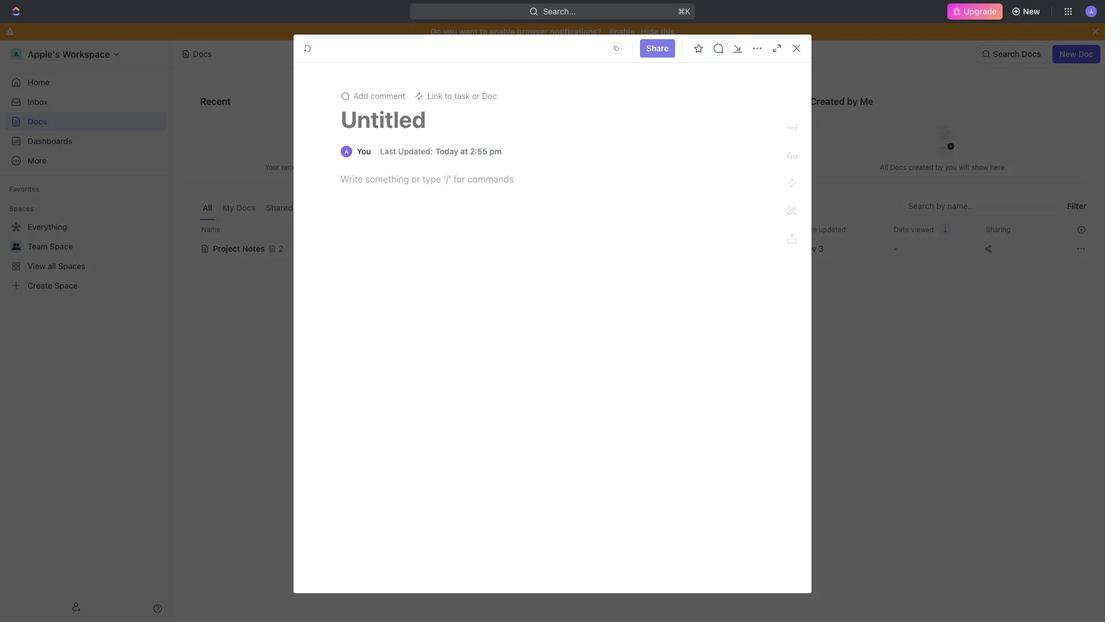 Task type: locate. For each thing, give the bounding box(es) containing it.
created
[[811, 96, 845, 107]]

1 horizontal spatial here.
[[991, 163, 1007, 171]]

1 horizontal spatial doc
[[1079, 49, 1094, 59]]

1 horizontal spatial will
[[960, 163, 970, 171]]

2 here. from the left
[[991, 163, 1007, 171]]

date updated
[[802, 225, 846, 234]]

doc
[[1079, 49, 1094, 59], [482, 91, 497, 101]]

add
[[354, 91, 368, 101]]

link to task or doc
[[427, 91, 497, 101]]

no recent docs image
[[311, 117, 357, 163]]

docs right opened
[[336, 163, 353, 171]]

will
[[355, 163, 365, 171], [960, 163, 970, 171]]

you down no created by me docs image
[[946, 163, 958, 171]]

1 horizontal spatial all
[[881, 163, 889, 171]]

your
[[265, 163, 280, 171]]

cell
[[186, 238, 199, 259], [547, 238, 662, 259]]

0 horizontal spatial by
[[848, 96, 858, 107]]

my docs
[[223, 203, 256, 213]]

browser
[[517, 27, 548, 36]]

new inside button
[[1024, 7, 1041, 16]]

you
[[444, 27, 457, 36], [946, 163, 958, 171]]

to
[[480, 27, 488, 36], [445, 91, 452, 101]]

0 horizontal spatial here.
[[386, 163, 403, 171]]

1 horizontal spatial column header
[[547, 220, 662, 239]]

0 vertical spatial new
[[1024, 7, 1041, 16]]

0 horizontal spatial doc
[[482, 91, 497, 101]]

date up the nov
[[802, 225, 818, 234]]

project
[[213, 244, 240, 253]]

all left the 'created'
[[881, 163, 889, 171]]

all
[[881, 163, 889, 171], [203, 203, 212, 213]]

dashboards link
[[5, 132, 167, 150]]

favorites
[[9, 185, 40, 193]]

favorites button
[[5, 182, 44, 196]]

tree
[[5, 218, 167, 295]]

my docs button
[[220, 197, 259, 220]]

2 will from the left
[[960, 163, 970, 171]]

a left you
[[345, 148, 349, 155]]

do
[[431, 27, 441, 36]]

home
[[28, 77, 50, 87]]

0 horizontal spatial you
[[444, 27, 457, 36]]

here.
[[386, 163, 403, 171], [991, 163, 1007, 171]]

2 date from the left
[[894, 225, 910, 234]]

0 horizontal spatial cell
[[186, 238, 199, 259]]

1 show from the left
[[367, 163, 384, 171]]

nov
[[802, 244, 817, 253]]

enable
[[610, 27, 635, 36]]

doc inside dropdown button
[[482, 91, 497, 101]]

home link
[[5, 73, 167, 92]]

row
[[186, 220, 1092, 239], [186, 237, 1092, 260]]

here. down last
[[386, 163, 403, 171]]

updated
[[819, 225, 846, 234]]

name
[[202, 225, 220, 234]]

you
[[357, 147, 371, 156]]

dashboards
[[28, 136, 72, 146]]

-
[[894, 244, 898, 253]]

0 vertical spatial by
[[848, 96, 858, 107]]

new inside button
[[1060, 49, 1077, 59]]

comment
[[371, 91, 406, 101]]

add comment
[[354, 91, 406, 101]]

1 vertical spatial you
[[946, 163, 958, 171]]

new
[[1024, 7, 1041, 16], [1060, 49, 1077, 59]]

at
[[461, 147, 468, 156]]

recently
[[282, 163, 308, 171]]

to right link
[[445, 91, 452, 101]]

shared button
[[263, 197, 296, 220]]

1 vertical spatial new
[[1060, 49, 1077, 59]]

0 horizontal spatial date
[[802, 225, 818, 234]]

here. up search by name... text box
[[991, 163, 1007, 171]]

nov 3
[[802, 244, 824, 253]]

updated:
[[398, 147, 433, 156]]

1 vertical spatial by
[[936, 163, 944, 171]]

no created by me docs image
[[921, 117, 967, 163]]

doc right or at the left top of page
[[482, 91, 497, 101]]

1 cell from the left
[[186, 238, 199, 259]]

task
[[455, 91, 470, 101]]

docs inside sidebar 'navigation'
[[28, 117, 47, 126]]

1 horizontal spatial new
[[1060, 49, 1077, 59]]

0 vertical spatial a
[[1090, 8, 1094, 15]]

me
[[861, 96, 874, 107]]

1 horizontal spatial you
[[946, 163, 958, 171]]

new doc
[[1060, 49, 1094, 59]]

1 horizontal spatial to
[[480, 27, 488, 36]]

1 vertical spatial to
[[445, 91, 452, 101]]

docs
[[193, 49, 212, 59], [1022, 49, 1042, 59], [28, 117, 47, 126], [336, 163, 353, 171], [891, 163, 907, 171], [236, 203, 256, 213]]

you right do
[[444, 27, 457, 36]]

by left me
[[848, 96, 858, 107]]

1 row from the top
[[186, 220, 1092, 239]]

link
[[427, 91, 443, 101]]

1 horizontal spatial show
[[972, 163, 989, 171]]

to right want
[[480, 27, 488, 36]]

all inside button
[[203, 203, 212, 213]]

0 horizontal spatial a
[[345, 148, 349, 155]]

show
[[367, 163, 384, 171], [972, 163, 989, 171]]

1 column header from the left
[[186, 220, 199, 239]]

2 cell from the left
[[547, 238, 662, 259]]

date up -
[[894, 225, 910, 234]]

a up new doc
[[1090, 8, 1094, 15]]

1 vertical spatial doc
[[482, 91, 497, 101]]

do you want to enable browser notifications? enable hide this
[[431, 27, 675, 36]]

tab list containing all
[[200, 197, 475, 220]]

a button
[[1083, 2, 1101, 21]]

1 horizontal spatial date
[[894, 225, 910, 234]]

docs right my
[[236, 203, 256, 213]]

3
[[819, 244, 824, 253]]

1 horizontal spatial a
[[1090, 8, 1094, 15]]

search...
[[543, 7, 576, 16]]

2:55
[[470, 147, 488, 156]]

this
[[661, 27, 675, 36]]

0 horizontal spatial show
[[367, 163, 384, 171]]

column header
[[186, 220, 199, 239], [547, 220, 662, 239]]

0 horizontal spatial all
[[203, 203, 212, 213]]

will down you
[[355, 163, 365, 171]]

inbox link
[[5, 93, 167, 111]]

docs left the 'created'
[[891, 163, 907, 171]]

title text field
[[341, 105, 756, 133]]

docs down inbox
[[28, 117, 47, 126]]

by right the 'created'
[[936, 163, 944, 171]]

0 vertical spatial doc
[[1079, 49, 1094, 59]]

table
[[186, 220, 1092, 260]]

show down you
[[367, 163, 384, 171]]

0 horizontal spatial to
[[445, 91, 452, 101]]

by
[[848, 96, 858, 107], [936, 163, 944, 171]]

viewed
[[912, 225, 934, 234]]

0 horizontal spatial will
[[355, 163, 365, 171]]

created by me
[[811, 96, 874, 107]]

new right search docs
[[1060, 49, 1077, 59]]

new up search docs
[[1024, 7, 1041, 16]]

1 horizontal spatial cell
[[547, 238, 662, 259]]

0 horizontal spatial new
[[1024, 7, 1041, 16]]

date
[[802, 225, 818, 234], [894, 225, 910, 234]]

0 vertical spatial all
[[881, 163, 889, 171]]

0 horizontal spatial column header
[[186, 220, 199, 239]]

2 row from the top
[[186, 237, 1092, 260]]

all left my
[[203, 203, 212, 213]]

doc down a dropdown button
[[1079, 49, 1094, 59]]

1 vertical spatial all
[[203, 203, 212, 213]]

will down no created by me docs image
[[960, 163, 970, 171]]

1 vertical spatial a
[[345, 148, 349, 155]]

last updated: today at 2:55 pm
[[380, 147, 502, 156]]

1 date from the left
[[802, 225, 818, 234]]

a
[[1090, 8, 1094, 15], [345, 148, 349, 155]]

tab list
[[200, 197, 475, 220]]

new doc button
[[1053, 45, 1101, 63]]

tree inside sidebar 'navigation'
[[5, 218, 167, 295]]

a inside dropdown button
[[1090, 8, 1094, 15]]

show up search by name... text box
[[972, 163, 989, 171]]



Task type: vqa. For each thing, say whether or not it's contained in the screenshot.
Projects link to the left
no



Task type: describe. For each thing, give the bounding box(es) containing it.
new button
[[1008, 2, 1048, 21]]

doc inside button
[[1079, 49, 1094, 59]]

link to task or doc button
[[410, 88, 502, 104]]

all docs created by you will show here.
[[881, 163, 1007, 171]]

all button
[[200, 197, 215, 220]]

all for all
[[203, 203, 212, 213]]

table containing project notes
[[186, 220, 1092, 260]]

2
[[279, 244, 284, 253]]

pm
[[490, 147, 502, 156]]

search
[[994, 49, 1020, 59]]

shared
[[266, 203, 293, 213]]

date viewed button
[[888, 221, 952, 238]]

last
[[380, 147, 396, 156]]

docs right search
[[1022, 49, 1042, 59]]

2 show from the left
[[972, 163, 989, 171]]

docs link
[[5, 112, 167, 131]]

1 horizontal spatial by
[[936, 163, 944, 171]]

1 will from the left
[[355, 163, 365, 171]]

notifications?
[[550, 27, 602, 36]]

all for all docs created by you will show here.
[[881, 163, 889, 171]]

inbox
[[28, 97, 48, 107]]

share
[[647, 43, 669, 53]]

new for new
[[1024, 7, 1041, 16]]

or
[[472, 91, 480, 101]]

date updated button
[[795, 221, 853, 238]]

date for date viewed
[[894, 225, 910, 234]]

date for date updated
[[802, 225, 818, 234]]

upgrade
[[964, 7, 997, 16]]

2 column header from the left
[[547, 220, 662, 239]]

want
[[459, 27, 478, 36]]

row containing project notes
[[186, 237, 1092, 260]]

to inside "link to task or doc" dropdown button
[[445, 91, 452, 101]]

recent
[[200, 96, 231, 107]]

sharing
[[987, 225, 1011, 234]]

upgrade link
[[948, 3, 1003, 20]]

project notes
[[213, 244, 265, 253]]

0 vertical spatial you
[[444, 27, 457, 36]]

search docs
[[994, 49, 1042, 59]]

0 vertical spatial to
[[480, 27, 488, 36]]

enable
[[490, 27, 515, 36]]

dropdown menu image
[[608, 39, 626, 58]]

docs up recent
[[193, 49, 212, 59]]

today
[[436, 147, 459, 156]]

row containing name
[[186, 220, 1092, 239]]

Search by name... text field
[[909, 198, 1054, 215]]

opened
[[310, 163, 334, 171]]

date viewed
[[894, 225, 934, 234]]

⌘k
[[678, 7, 691, 16]]

search docs button
[[978, 45, 1049, 63]]

my
[[223, 203, 234, 213]]

spaces
[[9, 204, 34, 213]]

created
[[909, 163, 934, 171]]

hide
[[641, 27, 659, 36]]

your recently opened docs will show here.
[[265, 163, 403, 171]]

new for new doc
[[1060, 49, 1077, 59]]

sidebar navigation
[[0, 40, 172, 622]]

1 here. from the left
[[386, 163, 403, 171]]

notes
[[242, 244, 265, 253]]



